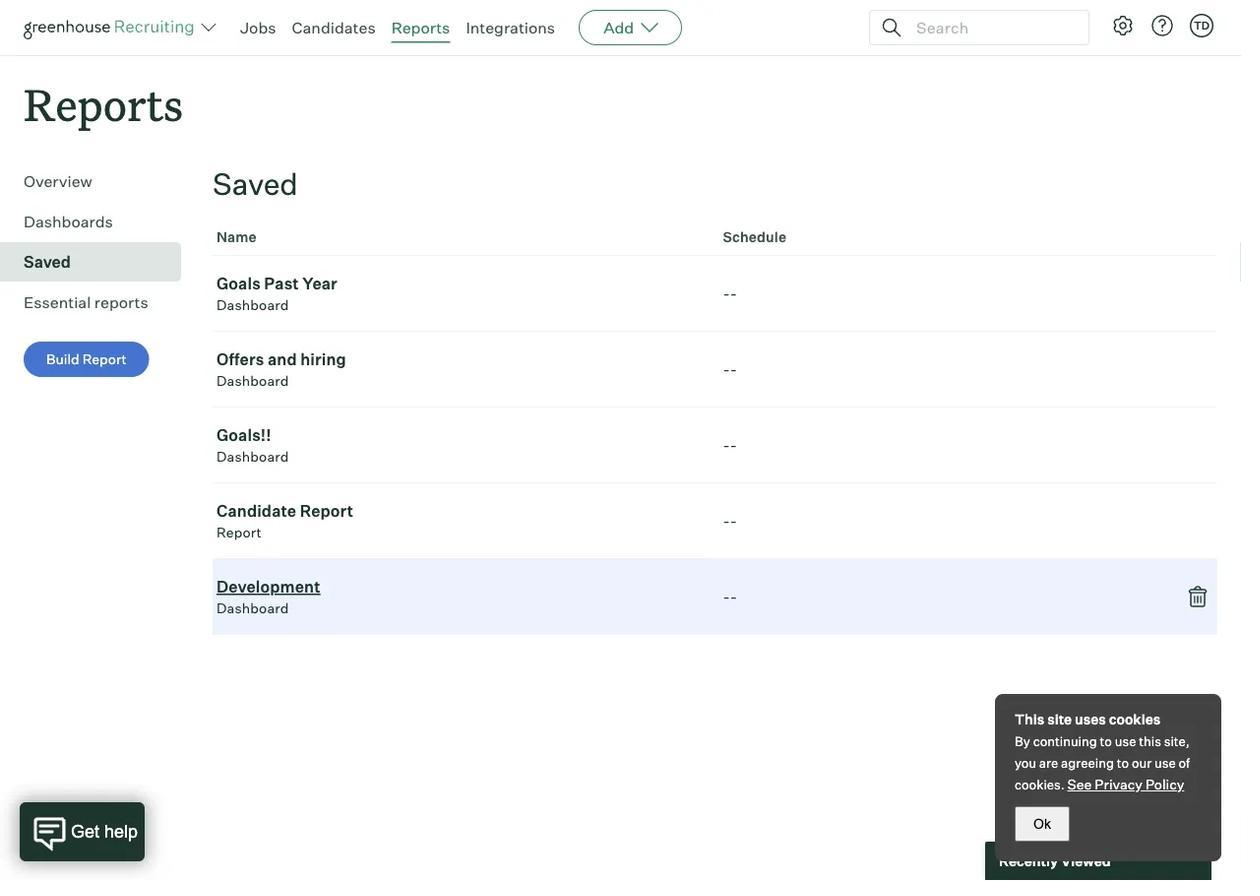 Task type: vqa. For each thing, say whether or not it's contained in the screenshot.
the Offers
yes



Task type: describe. For each thing, give the bounding box(es) containing it.
ok button
[[1015, 806, 1070, 842]]

and
[[268, 350, 297, 369]]

cookies
[[1109, 711, 1161, 728]]

schedule
[[723, 229, 787, 246]]

build report
[[46, 351, 127, 368]]

candidates link
[[292, 18, 376, 37]]

-- for year
[[723, 284, 738, 303]]

development
[[217, 577, 321, 597]]

goals past year dashboard
[[217, 274, 338, 314]]

report for candidate
[[300, 501, 354, 521]]

continuing
[[1033, 734, 1098, 749]]

uses
[[1075, 711, 1106, 728]]

hiring
[[300, 350, 347, 369]]

see
[[1068, 776, 1092, 793]]

privacy
[[1095, 776, 1143, 793]]

td button
[[1190, 14, 1214, 37]]

goals!! dashboard
[[217, 426, 289, 465]]

essential reports
[[24, 293, 148, 312]]

are
[[1040, 755, 1059, 771]]

year
[[302, 274, 338, 294]]

see privacy policy link
[[1068, 776, 1185, 793]]

goals!!
[[217, 426, 271, 445]]

0 vertical spatial to
[[1100, 734, 1113, 749]]

reports link
[[392, 18, 450, 37]]

dashboard inside the goals past year dashboard
[[217, 297, 289, 314]]

-- for hiring
[[723, 360, 738, 379]]

1 horizontal spatial to
[[1117, 755, 1129, 771]]

past
[[264, 274, 299, 294]]

ok
[[1034, 816, 1051, 831]]

2 vertical spatial report
[[217, 524, 262, 541]]

integrations link
[[466, 18, 555, 37]]

configure image
[[1112, 14, 1135, 37]]

1 horizontal spatial use
[[1155, 755, 1176, 771]]

see privacy policy
[[1068, 776, 1185, 793]]

-- for report
[[723, 511, 738, 531]]

essential reports link
[[24, 291, 173, 314]]

recently viewed
[[999, 853, 1111, 870]]

jobs link
[[240, 18, 276, 37]]

jobs
[[240, 18, 276, 37]]

report for build
[[82, 351, 127, 368]]

development dashboard
[[217, 577, 321, 617]]

saved link
[[24, 250, 173, 274]]

site,
[[1164, 734, 1190, 749]]

1 horizontal spatial saved
[[213, 166, 298, 203]]

offers and hiring dashboard
[[217, 350, 347, 390]]

3 -- from the top
[[723, 435, 738, 455]]

policy
[[1146, 776, 1185, 793]]

you
[[1015, 755, 1037, 771]]

dashboard inside offers and hiring dashboard
[[217, 372, 289, 390]]



Task type: locate. For each thing, give the bounding box(es) containing it.
1 -- from the top
[[723, 284, 738, 303]]

by continuing to use this site, you are agreeing to our use of cookies.
[[1015, 734, 1190, 793]]

candidate
[[217, 501, 297, 521]]

1 horizontal spatial report
[[217, 524, 262, 541]]

report inside button
[[82, 351, 127, 368]]

1 dashboard from the top
[[217, 297, 289, 314]]

-
[[723, 284, 730, 303], [730, 284, 738, 303], [723, 360, 730, 379], [730, 360, 738, 379], [723, 435, 730, 455], [730, 435, 738, 455], [723, 511, 730, 531], [730, 511, 738, 531], [723, 587, 730, 607], [730, 587, 738, 607]]

0 vertical spatial saved
[[213, 166, 298, 203]]

0 horizontal spatial to
[[1100, 734, 1113, 749]]

1 vertical spatial to
[[1117, 755, 1129, 771]]

reports right candidates
[[392, 18, 450, 37]]

our
[[1132, 755, 1152, 771]]

add button
[[579, 10, 682, 45]]

site
[[1048, 711, 1072, 728]]

0 horizontal spatial reports
[[24, 75, 183, 133]]

report down the candidate
[[217, 524, 262, 541]]

report right build
[[82, 351, 127, 368]]

goals
[[217, 274, 261, 294]]

reports
[[94, 293, 148, 312]]

dashboard inside development dashboard
[[217, 600, 289, 617]]

use down cookies
[[1115, 734, 1137, 749]]

to
[[1100, 734, 1113, 749], [1117, 755, 1129, 771]]

3 dashboard from the top
[[217, 448, 289, 465]]

this
[[1015, 711, 1045, 728]]

2 horizontal spatial report
[[300, 501, 354, 521]]

dashboard down goals
[[217, 297, 289, 314]]

reports down greenhouse recruiting image
[[24, 75, 183, 133]]

Search text field
[[912, 13, 1071, 42]]

0 horizontal spatial saved
[[24, 252, 71, 272]]

dashboard down development
[[217, 600, 289, 617]]

2 dashboard from the top
[[217, 372, 289, 390]]

saved up 'essential'
[[24, 252, 71, 272]]

candidate report report
[[217, 501, 354, 541]]

overview link
[[24, 170, 173, 193]]

viewed
[[1061, 853, 1111, 870]]

1 horizontal spatial reports
[[392, 18, 450, 37]]

1 vertical spatial use
[[1155, 755, 1176, 771]]

1 vertical spatial saved
[[24, 252, 71, 272]]

essential
[[24, 293, 91, 312]]

this site uses cookies
[[1015, 711, 1161, 728]]

0 vertical spatial report
[[82, 351, 127, 368]]

dashboards link
[[24, 210, 173, 234]]

use left of
[[1155, 755, 1176, 771]]

build report button
[[24, 342, 149, 377]]

--
[[723, 284, 738, 303], [723, 360, 738, 379], [723, 435, 738, 455], [723, 511, 738, 531], [723, 587, 738, 607]]

cookies.
[[1015, 777, 1065, 793]]

dashboard down goals!!
[[217, 448, 289, 465]]

greenhouse recruiting image
[[24, 16, 201, 39]]

name
[[217, 229, 257, 246]]

report right the candidate
[[300, 501, 354, 521]]

1 vertical spatial report
[[300, 501, 354, 521]]

0 vertical spatial reports
[[392, 18, 450, 37]]

to left our
[[1117, 755, 1129, 771]]

2 -- from the top
[[723, 360, 738, 379]]

dashboard
[[217, 297, 289, 314], [217, 372, 289, 390], [217, 448, 289, 465], [217, 600, 289, 617]]

0 horizontal spatial report
[[82, 351, 127, 368]]

0 horizontal spatial use
[[1115, 734, 1137, 749]]

dashboards
[[24, 212, 113, 232]]

td button
[[1186, 10, 1218, 41]]

report
[[82, 351, 127, 368], [300, 501, 354, 521], [217, 524, 262, 541]]

agreeing
[[1061, 755, 1114, 771]]

td
[[1194, 19, 1210, 32]]

saved up name
[[213, 166, 298, 203]]

dashboard down offers
[[217, 372, 289, 390]]

recently
[[999, 853, 1058, 870]]

1 vertical spatial reports
[[24, 75, 183, 133]]

offers
[[217, 350, 264, 369]]

reports
[[392, 18, 450, 37], [24, 75, 183, 133]]

by
[[1015, 734, 1031, 749]]

saved inside saved link
[[24, 252, 71, 272]]

use
[[1115, 734, 1137, 749], [1155, 755, 1176, 771]]

overview
[[24, 172, 92, 191]]

candidates
[[292, 18, 376, 37]]

build
[[46, 351, 79, 368]]

to down uses
[[1100, 734, 1113, 749]]

0 vertical spatial use
[[1115, 734, 1137, 749]]

4 dashboard from the top
[[217, 600, 289, 617]]

add
[[604, 18, 634, 37]]

4 -- from the top
[[723, 511, 738, 531]]

of
[[1179, 755, 1190, 771]]

5 -- from the top
[[723, 587, 738, 607]]

saved
[[213, 166, 298, 203], [24, 252, 71, 272]]

this
[[1139, 734, 1162, 749]]

integrations
[[466, 18, 555, 37]]



